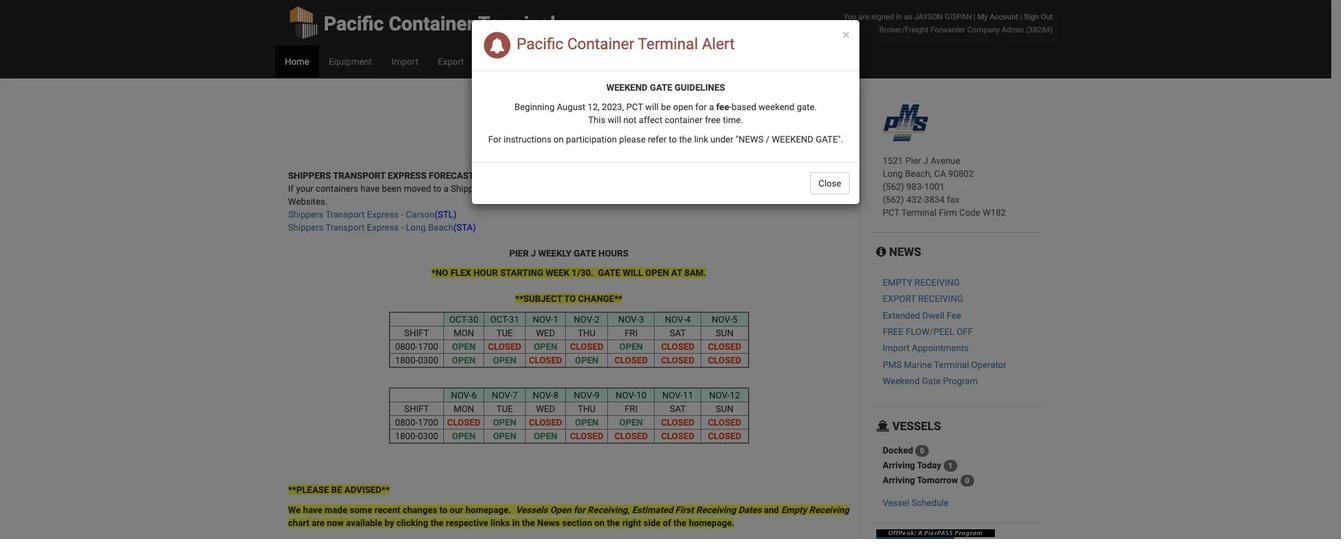 Task type: locate. For each thing, give the bounding box(es) containing it.
1 receiving from the left
[[588, 505, 628, 516]]

2 thu from the top
[[578, 404, 596, 414]]

- left beach on the top left of page
[[401, 222, 404, 233]]

vessels for vessels
[[890, 419, 941, 433]]

0 horizontal spatial long
[[406, 222, 426, 233]]

1 oct- from the left
[[449, 315, 468, 325]]

for up free
[[696, 102, 707, 112]]

tue down oct-31
[[497, 328, 513, 339]]

1 map from the left
[[535, 119, 553, 129]]

sat down the nov-4
[[670, 328, 686, 339]]

container inside beginning august 12, 2023, pct will be open for a fee -based weekend gate. this will not affect container free time.
[[665, 115, 703, 125]]

receiving right first
[[696, 505, 736, 516]]

1 horizontal spatial map
[[639, 119, 656, 129]]

at
[[672, 268, 682, 278]]

pct inside the 1521 pier j avenue long beach, ca 90802 (562) 983-1001 (562) 432-3834 fax pct terminal firm code w182
[[883, 208, 900, 218]]

for up website
[[482, 119, 495, 129]]

1 0800- from the top
[[395, 342, 418, 352]]

2 mon from the top
[[454, 404, 474, 414]]

0 vertical spatial j
[[924, 156, 929, 166]]

1 horizontal spatial are
[[859, 12, 870, 21]]

31 left nov-1
[[509, 315, 519, 325]]

1 vertical spatial j
[[531, 248, 536, 259]]

weekly
[[538, 248, 572, 259]]

0 vertical spatial wed
[[536, 328, 555, 339]]

are inside vessels open for receiving , estimated first receiving dates and empty receiving chart are now available by clicking the respective links in the news section on the right side of the homepage.
[[312, 518, 325, 528]]

983-
[[907, 182, 925, 192]]

for for for instructions on participation please refer to the link under "news / weekend gate".
[[488, 134, 502, 145]]

in left as at right top
[[896, 12, 903, 21]]

1800-0300 for open
[[395, 355, 438, 366]]

oct-
[[449, 315, 468, 325], [490, 315, 509, 325]]

1 1700 from the top
[[418, 342, 438, 352]]

- left carson
[[401, 209, 404, 220]]

1 vertical spatial receiving
[[919, 294, 964, 304]]

1 vertical spatial 0
[[965, 477, 970, 486]]

sign
[[1024, 12, 1039, 21]]

1 vertical spatial on
[[678, 184, 688, 194]]

3 receiving from the left
[[810, 505, 850, 516]]

fri down the nov-3
[[625, 328, 638, 339]]

1 tue from the top
[[497, 328, 513, 339]]

1 vertical spatial today
[[917, 460, 942, 471]]

for left instructions
[[488, 134, 502, 145]]

arriving down docked
[[883, 460, 915, 471]]

2 tue from the top
[[497, 404, 513, 414]]

1 0300 from the top
[[418, 355, 438, 366]]

forwarder
[[931, 25, 966, 34]]

map down beginning august
[[535, 119, 553, 129]]

have down transport
[[361, 184, 380, 194]]

j right 'pier'
[[531, 248, 536, 259]]

websites.
[[288, 196, 328, 207]]

1 horizontal spatial pct
[[627, 102, 643, 112]]

1 sat from the top
[[670, 328, 686, 339]]

long down carson
[[406, 222, 426, 233]]

0 vertical spatial on
[[554, 134, 564, 145]]

express up shippers transport express - long beach link
[[367, 209, 399, 220]]

1 horizontal spatial container
[[705, 184, 743, 194]]

wed down nov-8
[[536, 404, 555, 414]]

nov-11
[[663, 390, 694, 401]]

are
[[859, 12, 870, 21], [312, 518, 325, 528]]

long inside shippers transport express forecast website if your containers have been moved to a shippers transport express location you can also check on the container using the below forecast websites. shippers transport express - carson (stl) shippers transport express - long beach (sta)
[[406, 222, 426, 233]]

shift
[[404, 328, 429, 339], [404, 404, 429, 414]]

moved
[[404, 184, 431, 194]]

sun for 12
[[716, 404, 734, 414]]

| left the my
[[974, 12, 976, 21]]

close
[[819, 178, 842, 189]]

wed for 8
[[536, 404, 555, 414]]

2 vertical spatial pct
[[883, 208, 900, 218]]

on down 'click'
[[554, 134, 564, 145]]

1 horizontal spatial a
[[709, 102, 714, 112]]

1 vertical spatial for
[[574, 505, 585, 516]]

1 vertical spatial transport
[[326, 209, 365, 220]]

have inside shippers transport express forecast website if your containers have been moved to a shippers transport express location you can also check on the container using the below forecast websites. shippers transport express - carson (stl) shippers transport express - long beach (sta)
[[361, 184, 380, 194]]

gate up *no flex hour starting week 1/30.  gate will open at 8am.
[[574, 248, 596, 259]]

long down 1521
[[883, 169, 903, 179]]

today left is
[[733, 99, 757, 110]]

0 vertical spatial vessels
[[890, 419, 941, 433]]

terminal inside the 1521 pier j avenue long beach, ca 90802 (562) 983-1001 (562) 432-3834 fax pct terminal firm code w182
[[902, 208, 937, 218]]

**subject to change**
[[515, 294, 623, 304]]

0 vertical spatial (562)
[[883, 182, 905, 192]]

this
[[588, 115, 606, 125]]

to inside shippers transport express forecast website if your containers have been moved to a shippers transport express location you can also check on the container using the below forecast websites. shippers transport express - carson (stl) shippers transport express - long beach (sta)
[[434, 184, 442, 194]]

sun down nov-5
[[716, 328, 734, 339]]

be
[[661, 102, 671, 112]]

news
[[887, 245, 922, 259], [537, 518, 560, 528]]

1 shift from the top
[[404, 328, 429, 339]]

, up right
[[628, 505, 630, 516]]

2 sat from the top
[[670, 404, 686, 414]]

vessels for vessels open for receiving , estimated first receiving dates and empty receiving chart are now available by clicking the respective links in the news section on the right side of the homepage.
[[516, 505, 548, 516]]

on right check
[[678, 184, 688, 194]]

2 oct- from the left
[[490, 315, 509, 325]]

oct- right 30
[[490, 315, 509, 325]]

0 vertical spatial mon
[[454, 328, 474, 339]]

long
[[883, 169, 903, 179], [406, 222, 426, 233]]

for terminal map click here , pct yard map
[[482, 119, 656, 129]]

terminal inside empty receiving export receiving extended dwell fee free flow/peel off import appointments pms marine terminal operator weekend gate program
[[934, 360, 970, 370]]

news up empty
[[887, 245, 922, 259]]

pct up the not
[[627, 102, 643, 112]]

1 horizontal spatial pacific
[[517, 35, 564, 53]]

1 vertical spatial wed
[[536, 404, 555, 414]]

1 horizontal spatial long
[[883, 169, 903, 179]]

0 vertical spatial 0300
[[418, 355, 438, 366]]

to down forecast on the top left
[[434, 184, 442, 194]]

1
[[554, 315, 559, 325], [949, 462, 953, 471]]

1 vertical spatial thu
[[578, 404, 596, 414]]

(sta)
[[454, 222, 476, 233]]

0 vertical spatial gate
[[650, 82, 673, 93]]

1 vertical spatial arriving
[[883, 475, 915, 486]]

1 horizontal spatial oct-
[[490, 315, 509, 325]]

mon for 30
[[454, 328, 474, 339]]

0 vertical spatial for
[[482, 119, 495, 129]]

a inside shippers transport express forecast website if your containers have been moved to a shippers transport express location you can also check on the container using the below forecast websites. shippers transport express - carson (stl) shippers transport express - long beach (sta)
[[444, 184, 449, 194]]

on inside vessels open for receiving , estimated first receiving dates and empty receiving chart are now available by clicking the respective links in the news section on the right side of the homepage.
[[595, 518, 605, 528]]

2 receiving from the left
[[696, 505, 736, 516]]

1 horizontal spatial ,
[[628, 505, 630, 516]]

0 vertical spatial pct
[[627, 102, 643, 112]]

homepage. down first
[[689, 518, 735, 528]]

website
[[476, 171, 514, 181]]

1 horizontal spatial for
[[696, 102, 707, 112]]

, inside vessels open for receiving , estimated first receiving dates and empty receiving chart are now available by clicking the respective links in the news section on the right side of the homepage.
[[628, 505, 630, 516]]

w182
[[983, 208, 1006, 218]]

- up time.
[[730, 102, 732, 112]]

receiving up export receiving link
[[915, 277, 960, 288]]

homepage. up links
[[466, 505, 511, 516]]

respective
[[446, 518, 488, 528]]

will down "2023,"
[[608, 115, 621, 125]]

1 vertical spatial 1
[[949, 462, 953, 471]]

1 up tomorrow
[[949, 462, 953, 471]]

1 horizontal spatial news
[[887, 245, 922, 259]]

nov-5
[[712, 315, 738, 325]]

1 (562) from the top
[[883, 182, 905, 192]]

express down shippers transport express - carson link in the left of the page
[[367, 222, 399, 233]]

2 shift from the top
[[404, 404, 429, 414]]

1 vertical spatial for
[[488, 134, 502, 145]]

0 horizontal spatial ,
[[595, 119, 597, 129]]

in right links
[[512, 518, 520, 528]]

1 horizontal spatial gate
[[598, 268, 621, 278]]

container for pacific container terminal alert
[[568, 35, 635, 53]]

empty receiving export receiving extended dwell fee free flow/peel off import appointments pms marine terminal operator weekend gate program
[[883, 277, 1007, 387]]

1 vertical spatial have
[[303, 505, 323, 516]]

receiving up right
[[588, 505, 628, 516]]

1 vertical spatial gate
[[574, 248, 596, 259]]

nov- right 6 on the left
[[492, 390, 513, 401]]

j right pier
[[924, 156, 929, 166]]

1800-0300 for closed
[[395, 431, 438, 442]]

for up 'section'
[[574, 505, 585, 516]]

thu for 9
[[578, 404, 596, 414]]

nov- right 7
[[533, 390, 554, 401]]

estimated
[[632, 505, 673, 516]]

2 map from the left
[[639, 119, 656, 129]]

| left sign
[[1021, 12, 1023, 21]]

10
[[637, 390, 647, 401]]

1800-0300
[[395, 355, 438, 366], [395, 431, 438, 442]]

0 vertical spatial -
[[730, 102, 732, 112]]

2 (562) from the top
[[883, 195, 905, 205]]

pier
[[509, 248, 529, 259]]

tue for 7
[[497, 404, 513, 414]]

1 0800-1700 from the top
[[395, 342, 438, 352]]

1 vertical spatial sun
[[716, 404, 734, 414]]

sun down nov-12
[[716, 404, 734, 414]]

we
[[288, 505, 301, 516]]

wed down nov-1
[[536, 328, 555, 339]]

will up affect
[[646, 102, 659, 112]]

2 0800- from the top
[[395, 418, 418, 428]]

nov- right the 8 at the left bottom of the page
[[574, 390, 595, 401]]

2 arriving from the top
[[883, 475, 915, 486]]

0 vertical spatial are
[[859, 12, 870, 21]]

for
[[482, 119, 495, 129], [488, 134, 502, 145]]

1 down **subject to change**
[[554, 315, 559, 325]]

1 1800-0300 from the top
[[395, 355, 438, 366]]

containers
[[316, 184, 358, 194]]

mon down oct-30
[[454, 328, 474, 339]]

express
[[388, 171, 427, 181]]

homepage. inside vessels open for receiving , estimated first receiving dates and empty receiving chart are now available by clicking the respective links in the news section on the right side of the homepage.
[[689, 518, 735, 528]]

have right we
[[303, 505, 323, 516]]

my account link
[[978, 12, 1019, 21]]

mon for 6
[[454, 404, 474, 414]]

1 vertical spatial express
[[367, 209, 399, 220]]

vessel schedule
[[883, 498, 949, 509]]

1 wed from the top
[[536, 328, 555, 339]]

nov- for 3
[[619, 315, 639, 325]]

sun for 5
[[716, 328, 734, 339]]

(38284)
[[1026, 25, 1053, 34]]

1 horizontal spatial j
[[924, 156, 929, 166]]

mon down the nov-6
[[454, 404, 474, 414]]

nov- down "to"
[[574, 315, 595, 325]]

1 vertical spatial long
[[406, 222, 426, 233]]

tue down nov-7
[[497, 404, 513, 414]]

nov- for 4
[[665, 315, 686, 325]]

gate up be
[[650, 82, 673, 93]]

0 vertical spatial container
[[665, 115, 703, 125]]

**subject
[[515, 294, 562, 304]]

0300 for closed
[[418, 431, 438, 442]]

a left fee
[[709, 102, 714, 112]]

nov-4
[[665, 315, 691, 325]]

1 sun from the top
[[716, 328, 734, 339]]

31 right october
[[840, 99, 850, 110]]

in inside you are signed in as jayson gispan | my account | sign out broker/freight forwarder company admin (38284)
[[896, 12, 903, 21]]

0 vertical spatial news
[[887, 245, 922, 259]]

j inside the 1521 pier j avenue long beach, ca 90802 (562) 983-1001 (562) 432-3834 fax pct terminal firm code w182
[[924, 156, 929, 166]]

sat
[[670, 328, 686, 339], [670, 404, 686, 414]]

a down forecast on the top left
[[444, 184, 449, 194]]

nov- for 10
[[616, 390, 637, 401]]

fri for 10
[[625, 404, 638, 414]]

0 vertical spatial 1700
[[418, 342, 438, 352]]

transport down containers
[[326, 209, 365, 220]]

receiving up the dwell
[[919, 294, 964, 304]]

1 vertical spatial a
[[444, 184, 449, 194]]

container
[[665, 115, 703, 125], [705, 184, 743, 194]]

2 horizontal spatial receiving
[[810, 505, 850, 516]]

today up tomorrow
[[917, 460, 942, 471]]

0 vertical spatial ,
[[595, 119, 597, 129]]

are left now
[[312, 518, 325, 528]]

pct yard map link
[[599, 119, 656, 129]]

0 horizontal spatial vessels
[[516, 505, 548, 516]]

1 horizontal spatial 0
[[965, 477, 970, 486]]

2 sun from the top
[[716, 404, 734, 414]]

1 vertical spatial 0300
[[418, 431, 438, 442]]

below
[[785, 184, 809, 194]]

ship image
[[877, 421, 890, 432]]

0 vertical spatial 0800-1700
[[395, 342, 438, 352]]

weekend gate program link
[[883, 376, 978, 387]]

beach,
[[905, 169, 932, 179]]

0 horizontal spatial will
[[608, 115, 621, 125]]

,
[[595, 119, 597, 129], [628, 505, 630, 516]]

firm
[[939, 208, 958, 218]]

(562) left 983-
[[883, 182, 905, 192]]

sat for 11
[[670, 404, 686, 414]]

pacific for pacific container terminal alert
[[517, 35, 564, 53]]

0 vertical spatial fri
[[625, 328, 638, 339]]

1 vertical spatial are
[[312, 518, 325, 528]]

1 mon from the top
[[454, 328, 474, 339]]

carson
[[406, 209, 435, 220]]

2 1700 from the top
[[418, 418, 438, 428]]

weekend right /
[[772, 134, 814, 145]]

nov- right "9"
[[616, 390, 637, 401]]

alert
[[702, 35, 735, 53]]

vessels left open
[[516, 505, 548, 516]]

closed
[[488, 342, 522, 352], [570, 342, 604, 352], [661, 342, 695, 352], [708, 342, 742, 352], [529, 355, 563, 366], [615, 355, 648, 366], [661, 355, 695, 366], [708, 355, 742, 366], [447, 418, 481, 428], [529, 418, 563, 428], [661, 418, 695, 428], [708, 418, 742, 428], [570, 431, 604, 442], [615, 431, 648, 442], [661, 431, 695, 442], [708, 431, 742, 442]]

**please
[[288, 485, 329, 496]]

a inside beginning august 12, 2023, pct will be open for a fee -based weekend gate. this will not affect container free time.
[[709, 102, 714, 112]]

thu down nov-9
[[578, 404, 596, 414]]

2 fri from the top
[[625, 404, 638, 414]]

nov- for 5
[[712, 315, 733, 325]]

oct- for 31
[[490, 315, 509, 325]]

1 inside docked 0 arriving today 1 arriving tomorrow 0
[[949, 462, 953, 471]]

your
[[296, 184, 314, 194]]

1 vertical spatial mon
[[454, 404, 474, 414]]

express left location
[[530, 184, 562, 194]]

to left our
[[440, 505, 448, 516]]

0800- for open
[[395, 342, 418, 352]]

nov-
[[533, 315, 554, 325], [574, 315, 595, 325], [619, 315, 639, 325], [665, 315, 686, 325], [712, 315, 733, 325], [451, 390, 472, 401], [492, 390, 513, 401], [533, 390, 554, 401], [574, 390, 595, 401], [616, 390, 637, 401], [663, 390, 683, 401], [709, 390, 730, 401]]

news inside vessels open for receiving , estimated first receiving dates and empty receiving chart are now available by clicking the respective links in the news section on the right side of the homepage.
[[537, 518, 560, 528]]

our
[[450, 505, 463, 516]]

2 0300 from the top
[[418, 431, 438, 442]]

2 1800- from the top
[[395, 431, 418, 442]]

0 horizontal spatial 1
[[554, 315, 559, 325]]

11
[[683, 390, 694, 401]]

1 vertical spatial in
[[512, 518, 520, 528]]

2 vertical spatial transport
[[326, 222, 365, 233]]

pct up info circle image
[[883, 208, 900, 218]]

0 horizontal spatial 31
[[509, 315, 519, 325]]

2 wed from the top
[[536, 404, 555, 414]]

gate
[[650, 82, 673, 93], [574, 248, 596, 259], [598, 268, 621, 278]]

fri down nov-10
[[625, 404, 638, 414]]

as
[[905, 12, 913, 21]]

nov- right 3
[[665, 315, 686, 325]]

1 horizontal spatial receiving
[[696, 505, 736, 516]]

0 vertical spatial today
[[733, 99, 757, 110]]

1 horizontal spatial container
[[568, 35, 635, 53]]

0 vertical spatial sun
[[716, 328, 734, 339]]

1 horizontal spatial in
[[896, 12, 903, 21]]

1 horizontal spatial 31
[[840, 99, 850, 110]]

appointments
[[912, 343, 969, 354]]

wed for 1
[[536, 328, 555, 339]]

1 thu from the top
[[578, 328, 596, 339]]

gate down hours
[[598, 268, 621, 278]]

1800-
[[395, 355, 418, 366], [395, 431, 418, 442]]

nov- right 11
[[709, 390, 730, 401]]

, up participation
[[595, 119, 597, 129]]

"news
[[736, 134, 764, 145]]

1 horizontal spatial on
[[595, 518, 605, 528]]

nov- left nov-7
[[451, 390, 472, 401]]

transport down website
[[488, 184, 528, 194]]

oct- left oct-31
[[449, 315, 468, 325]]

account
[[990, 12, 1019, 21]]

right
[[622, 518, 642, 528]]

container left using on the right of page
[[705, 184, 743, 194]]

nov-10
[[616, 390, 647, 401]]

free
[[705, 115, 721, 125]]

we have made some recent changes to our homepage.
[[288, 505, 511, 516]]

map right the not
[[639, 119, 656, 129]]

pierpass image
[[877, 530, 995, 540]]

thu down nov-2
[[578, 328, 596, 339]]

0 horizontal spatial receiving
[[588, 505, 628, 516]]

pct down "2023,"
[[599, 119, 616, 129]]

0 right tomorrow
[[965, 477, 970, 486]]

nov- down **subject
[[533, 315, 554, 325]]

0800-1700 for closed
[[395, 418, 438, 428]]

31
[[840, 99, 850, 110], [509, 315, 519, 325]]

2 1800-0300 from the top
[[395, 431, 438, 442]]

on right 'section'
[[595, 518, 605, 528]]

1 vertical spatial shift
[[404, 404, 429, 414]]

weekend up "2023,"
[[607, 82, 648, 93]]

container down open
[[665, 115, 703, 125]]

1 vertical spatial 1800-0300
[[395, 431, 438, 442]]

transport down shippers transport express - carson link in the left of the page
[[326, 222, 365, 233]]

export
[[883, 294, 916, 304]]

pct inside beginning august 12, 2023, pct will be open for a fee -based weekend gate. this will not affect container free time.
[[627, 102, 643, 112]]

arriving up vessel
[[883, 475, 915, 486]]

0 right docked
[[920, 447, 925, 456]]

import
[[883, 343, 910, 354]]

vessels inside vessels open for receiving , estimated first receiving dates and empty receiving chart are now available by clicking the respective links in the news section on the right side of the homepage.
[[516, 505, 548, 516]]

container inside shippers transport express forecast website if your containers have been moved to a shippers transport express location you can also check on the container using the below forecast websites. shippers transport express - carson (stl) shippers transport express - long beach (sta)
[[705, 184, 743, 194]]

1 1800- from the top
[[395, 355, 418, 366]]

1 horizontal spatial vessels
[[890, 419, 941, 433]]

1 fri from the top
[[625, 328, 638, 339]]

news down open
[[537, 518, 560, 528]]

changes
[[403, 505, 437, 516]]

2 0800-1700 from the top
[[395, 418, 438, 428]]

gate
[[922, 376, 941, 387]]

0 vertical spatial to
[[434, 184, 442, 194]]

0 vertical spatial will
[[646, 102, 659, 112]]

2 vertical spatial gate
[[598, 268, 621, 278]]

nov- for 6
[[451, 390, 472, 401]]

my
[[978, 12, 988, 21]]

are right you
[[859, 12, 870, 21]]

out
[[1041, 12, 1053, 21]]

starting
[[500, 268, 544, 278]]

oct- for 30
[[449, 315, 468, 325]]

2 horizontal spatial on
[[678, 184, 688, 194]]

container
[[389, 12, 474, 35], [568, 35, 635, 53]]

1 vertical spatial container
[[705, 184, 743, 194]]

0 horizontal spatial are
[[312, 518, 325, 528]]

0 horizontal spatial news
[[537, 518, 560, 528]]

express
[[530, 184, 562, 194], [367, 209, 399, 220], [367, 222, 399, 233]]

participation
[[566, 134, 617, 145]]

1 horizontal spatial today
[[917, 460, 942, 471]]

1 vertical spatial 0800-1700
[[395, 418, 438, 428]]

0 vertical spatial tue
[[497, 328, 513, 339]]

0300 for open
[[418, 355, 438, 366]]

pct
[[627, 102, 643, 112], [599, 119, 616, 129], [883, 208, 900, 218]]

beginning august 12, 2023, pct will be open for a fee -based weekend gate. this will not affect container free time.
[[515, 102, 817, 125]]

vessels up docked
[[890, 419, 941, 433]]

0 vertical spatial shift
[[404, 328, 429, 339]]

nov- right 10 on the bottom of the page
[[663, 390, 683, 401]]

1 vertical spatial sat
[[670, 404, 686, 414]]



Task type: describe. For each thing, give the bounding box(es) containing it.
0 horizontal spatial gate
[[574, 248, 596, 259]]

× button
[[843, 27, 850, 43]]

8
[[554, 390, 559, 401]]

shift for closed
[[404, 404, 429, 414]]

info circle image
[[877, 246, 887, 258]]

some
[[350, 505, 372, 516]]

dwell
[[923, 310, 945, 321]]

0800-1700 for open
[[395, 342, 438, 352]]

the right links
[[522, 518, 535, 528]]

1700 for closed
[[418, 418, 438, 428]]

forecast
[[429, 171, 474, 181]]

pacific container terminal link
[[288, 0, 556, 45]]

to
[[564, 294, 576, 304]]

nov- for 12
[[709, 390, 730, 401]]

nov- for 11
[[663, 390, 683, 401]]

2 vertical spatial express
[[367, 222, 399, 233]]

affect
[[639, 115, 663, 125]]

nov- for 9
[[574, 390, 595, 401]]

long inside the 1521 pier j avenue long beach, ca 90802 (562) 983-1001 (562) 432-3834 fax pct terminal firm code w182
[[883, 169, 903, 179]]

you are signed in as jayson gispan | my account | sign out broker/freight forwarder company admin (38284)
[[844, 12, 1053, 34]]

1 arriving from the top
[[883, 460, 915, 471]]

marine
[[904, 360, 932, 370]]

0 vertical spatial weekend
[[607, 82, 648, 93]]

and
[[764, 505, 779, 516]]

1001
[[925, 182, 945, 192]]

gate.
[[797, 102, 817, 112]]

nov- for 2
[[574, 315, 595, 325]]

hours
[[599, 248, 629, 259]]

the right of
[[674, 518, 687, 528]]

export receiving link
[[883, 294, 964, 304]]

weekend
[[759, 102, 795, 112]]

open
[[550, 505, 572, 516]]

90802
[[949, 169, 974, 179]]

on inside shippers transport express forecast website if your containers have been moved to a shippers transport express location you can also check on the container using the below forecast websites. shippers transport express - carson (stl) shippers transport express - long beach (sta)
[[678, 184, 688, 194]]

clicking
[[397, 518, 428, 528]]

extended dwell fee link
[[883, 310, 962, 321]]

for inside vessels open for receiving , estimated first receiving dates and empty receiving chart are now available by clicking the respective links in the news section on the right side of the homepage.
[[574, 505, 585, 516]]

based
[[732, 102, 757, 112]]

1 horizontal spatial weekend
[[772, 134, 814, 145]]

0 vertical spatial 31
[[840, 99, 850, 110]]

0 vertical spatial 0
[[920, 447, 925, 456]]

made
[[325, 505, 348, 516]]

for instructions on participation please refer to the link under "news / weekend gate".
[[488, 134, 843, 145]]

2 vertical spatial -
[[401, 222, 404, 233]]

1800- for closed
[[395, 431, 418, 442]]

fri for 3
[[625, 328, 638, 339]]

0 vertical spatial shippers
[[451, 184, 486, 194]]

0 vertical spatial transport
[[488, 184, 528, 194]]

(stl)
[[435, 209, 457, 220]]

the right using on the right of page
[[770, 184, 782, 194]]

click
[[556, 119, 575, 129]]

transport
[[333, 171, 386, 181]]

operator
[[972, 360, 1007, 370]]

0 vertical spatial homepage.
[[466, 505, 511, 516]]

under
[[711, 134, 734, 145]]

gispan
[[945, 12, 972, 21]]

location
[[564, 184, 596, 194]]

1 | from the left
[[974, 12, 976, 21]]

vessel
[[883, 498, 910, 509]]

hour
[[474, 268, 498, 278]]

pacific container terminal image
[[883, 104, 928, 141]]

nov- for 1
[[533, 315, 554, 325]]

0 vertical spatial receiving
[[915, 277, 960, 288]]

october
[[806, 99, 838, 110]]

you
[[599, 184, 613, 194]]

today inside docked 0 arriving today 1 arriving tomorrow 0
[[917, 460, 942, 471]]

docked
[[883, 446, 914, 456]]

pier j weekly gate hours
[[509, 248, 629, 259]]

you
[[844, 12, 857, 21]]

extended
[[883, 310, 921, 321]]

1 horizontal spatial will
[[646, 102, 659, 112]]

4
[[686, 315, 691, 325]]

pacific container terminal alert
[[513, 35, 735, 53]]

shift for open
[[404, 328, 429, 339]]

pms marine terminal operator link
[[883, 360, 1007, 370]]

0 vertical spatial express
[[530, 184, 562, 194]]

1 vertical spatial -
[[401, 209, 404, 220]]

2
[[595, 315, 600, 325]]

shippers
[[288, 171, 331, 181]]

nov- for 7
[[492, 390, 513, 401]]

the left right
[[607, 518, 620, 528]]

for for for terminal map click here , pct yard map
[[482, 119, 495, 129]]

side
[[644, 518, 661, 528]]

6
[[472, 390, 477, 401]]

2 vertical spatial shippers
[[288, 222, 324, 233]]

5
[[733, 315, 738, 325]]

free
[[883, 327, 904, 337]]

sign out link
[[1024, 12, 1053, 21]]

tomorrow
[[917, 475, 959, 486]]

sat for 4
[[670, 328, 686, 339]]

off
[[957, 327, 973, 337]]

thu for 2
[[578, 328, 596, 339]]

forecast
[[811, 184, 846, 194]]

1 vertical spatial 31
[[509, 315, 519, 325]]

1800- for open
[[395, 355, 418, 366]]

**please be advised**
[[288, 485, 390, 496]]

the right check
[[690, 184, 703, 194]]

0800- for closed
[[395, 418, 418, 428]]

import appointments link
[[883, 343, 969, 354]]

by
[[385, 518, 394, 528]]

- inside beginning august 12, 2023, pct will be open for a fee -based weekend gate. this will not affect container free time.
[[730, 102, 732, 112]]

0 horizontal spatial on
[[554, 134, 564, 145]]

1 vertical spatial will
[[608, 115, 621, 125]]

nov-2
[[574, 315, 600, 325]]

avenue
[[931, 156, 961, 166]]

instructions
[[504, 134, 552, 145]]

tue for 31
[[497, 328, 513, 339]]

first
[[676, 505, 694, 516]]

advised**
[[345, 485, 390, 496]]

1700 for open
[[418, 342, 438, 352]]

0 horizontal spatial have
[[303, 505, 323, 516]]

docked 0 arriving today 1 arriving tomorrow 0
[[883, 446, 970, 486]]

here
[[577, 119, 595, 129]]

1 vertical spatial shippers
[[288, 209, 324, 220]]

flex
[[451, 268, 471, 278]]

0 horizontal spatial pct
[[599, 119, 616, 129]]

nov- for 8
[[533, 390, 554, 401]]

week
[[546, 268, 570, 278]]

container for pacific container terminal
[[389, 12, 474, 35]]

weekend gate guidelines
[[607, 82, 725, 93]]

please
[[619, 134, 646, 145]]

2 | from the left
[[1021, 12, 1023, 21]]

are inside you are signed in as jayson gispan | my account | sign out broker/freight forwarder company admin (38284)
[[859, 12, 870, 21]]

0 horizontal spatial j
[[531, 248, 536, 259]]

is
[[759, 99, 766, 110]]

in inside vessels open for receiving , estimated first receiving dates and empty receiving chart are now available by clicking the respective links in the news section on the right side of the homepage.
[[512, 518, 520, 528]]

using
[[745, 184, 767, 194]]

the down changes
[[431, 518, 444, 528]]

for inside beginning august 12, 2023, pct will be open for a fee -based weekend gate. this will not affect container free time.
[[696, 102, 707, 112]]

change**
[[578, 294, 623, 304]]

jayson
[[915, 12, 943, 21]]

company
[[968, 25, 1000, 34]]

flow/peel
[[906, 327, 955, 337]]

refer
[[648, 134, 667, 145]]

shippers transport express - long beach link
[[288, 222, 454, 233]]

/
[[766, 134, 770, 145]]

if
[[288, 184, 294, 194]]

pacific container terminal
[[324, 12, 556, 35]]

open
[[673, 102, 693, 112]]

program
[[943, 376, 978, 387]]

available
[[346, 518, 383, 528]]

pacific for pacific container terminal
[[324, 12, 384, 35]]

3
[[639, 315, 644, 325]]

0 horizontal spatial today
[[733, 99, 757, 110]]

2 horizontal spatial gate
[[650, 82, 673, 93]]

fee
[[717, 102, 730, 112]]

1 vertical spatial to
[[440, 505, 448, 516]]

12,
[[588, 102, 600, 112]]

×
[[843, 27, 850, 43]]

yard
[[618, 119, 636, 129]]



Task type: vqa. For each thing, say whether or not it's contained in the screenshot.


